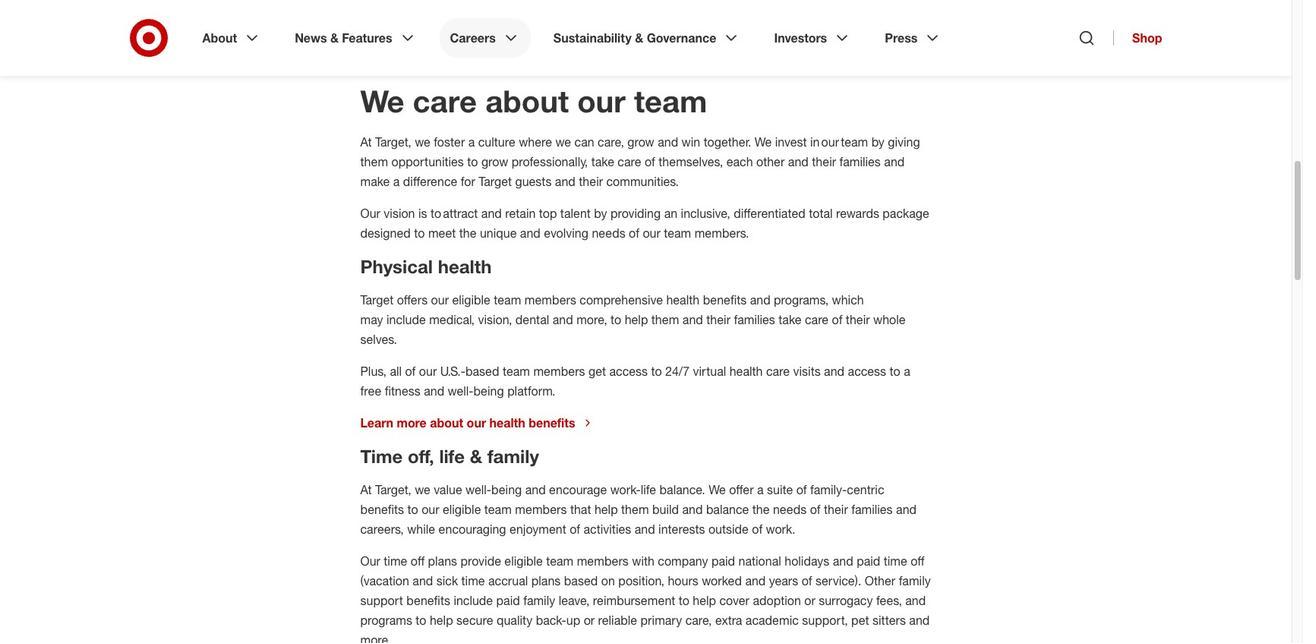 Task type: vqa. For each thing, say whether or not it's contained in the screenshot.
well-
yes



Task type: describe. For each thing, give the bounding box(es) containing it.
physical health
[[361, 255, 492, 278]]

win
[[682, 134, 701, 150]]

2 horizontal spatial time
[[884, 554, 908, 569]]

outside
[[709, 522, 749, 537]]

company
[[658, 554, 709, 569]]

we for being
[[415, 482, 431, 498]]

well- inside at target, we value well-being and encourage work-life balance. we offer a suite of family-centric benefits to our eligible team members that help them build and balance the needs of their families and careers, while encouraging enjoyment of activities and interests outside of work.
[[466, 482, 492, 498]]

pet
[[852, 613, 870, 628]]

care up foster
[[413, 83, 477, 119]]

guests
[[516, 174, 552, 189]]

off,
[[408, 445, 434, 468]]

team inside plus, all of our u.s.-based team members get access to 24/7 virtual health care visits and access to a free fitness and well-being platform.
[[503, 364, 530, 379]]

their down which
[[846, 312, 870, 327]]

foster
[[434, 134, 465, 150]]

differentiated
[[734, 206, 806, 221]]

communities.
[[607, 174, 679, 189]]

to inside our vision is to attract and retain top talent by providing an inclusive, differentiated total rewards package designed to meet the unique and evolving needs of our team members.
[[414, 226, 425, 241]]

careers link
[[440, 18, 531, 58]]

provide eligible
[[461, 554, 543, 569]]

vision
[[384, 206, 415, 221]]

about for more
[[430, 416, 464, 431]]

eligible inside target offers our eligible team members comprehensive health benefits and programs, which may include medical, vision, dental and more, to help them and their families take care of their whole selves.
[[452, 292, 491, 308]]

our vision is to attract and retain top talent by providing an inclusive, differentiated total rewards package designed to meet the unique and evolving needs of our team members.
[[361, 206, 930, 241]]

about for care
[[486, 83, 569, 119]]

their down in our team in the right of the page
[[812, 154, 837, 169]]

that
[[571, 502, 592, 517]]

benefits inside our time off plans provide eligible team members with company paid national holidays and paid time off (vacation and sick time accrual plans based on position, hours worked and years of service). other family support benefits include paid family leave, reimbursement to help cover adoption or surrogacy fees, and programs to help secure quality back-up or reliable primary care, extra academic support, pet sitters and more.
[[407, 593, 451, 609]]

needs inside at target, we value well-being and encourage work-life balance. we offer a suite of family-centric benefits to our eligible team members that help them build and balance the needs of their families and careers, while encouraging enjoyment of activities and interests outside of work.
[[773, 502, 807, 517]]

activities
[[584, 522, 632, 537]]

talent
[[561, 206, 591, 221]]

health inside plus, all of our u.s.-based team members get access to 24/7 virtual health care visits and access to a free fitness and well-being platform.
[[730, 364, 763, 379]]

culture
[[478, 134, 516, 150]]

careers,
[[361, 522, 404, 537]]

0 vertical spatial grow
[[628, 134, 655, 150]]

by inside at target, we foster a culture where we can care, grow and win together. we invest in our team by giving them opportunities to grow professionally, take care of themselves, each other and their families and make a difference for target guests and their communities.
[[872, 134, 885, 150]]

press link
[[875, 18, 953, 58]]

fitness
[[385, 384, 421, 399]]

investors
[[775, 30, 828, 46]]

our for our time off plans provide eligible team members with company paid national holidays and paid time off (vacation and sick time accrual plans based on position, hours worked and years of service). other family support benefits include paid family leave, reimbursement to help cover adoption or surrogacy fees, and programs to help secure quality back-up or reliable primary care, extra academic support, pet sitters and more.
[[361, 554, 381, 569]]

where
[[519, 134, 552, 150]]

team up win on the right of the page
[[634, 83, 707, 119]]

years
[[770, 574, 799, 589]]

to attract
[[431, 206, 478, 221]]

unique
[[480, 226, 517, 241]]

position,
[[619, 574, 665, 589]]

health down the meet
[[438, 255, 492, 278]]

to inside at target, we value well-being and encourage work-life balance. we offer a suite of family-centric benefits to our eligible team members that help them build and balance the needs of their families and careers, while encouraging enjoyment of activities and interests outside of work.
[[408, 502, 418, 517]]

them inside at target, we foster a culture where we can care, grow and win together. we invest in our team by giving them opportunities to grow professionally, take care of themselves, each other and their families and make a difference for target guests and their communities.
[[361, 154, 388, 169]]

help inside target offers our eligible team members comprehensive health benefits and programs, which may include medical, vision, dental and more, to help them and their families take care of their whole selves.
[[625, 312, 648, 327]]

target, for to
[[375, 482, 412, 498]]

being inside at target, we value well-being and encourage work-life balance. we offer a suite of family-centric benefits to our eligible team members that help them build and balance the needs of their families and careers, while encouraging enjoyment of activities and interests outside of work.
[[492, 482, 522, 498]]

families inside at target, we value well-being and encourage work-life balance. we offer a suite of family-centric benefits to our eligible team members that help them build and balance the needs of their families and careers, while encouraging enjoyment of activities and interests outside of work.
[[852, 502, 893, 517]]

care, inside at target, we foster a culture where we can care, grow and win together. we invest in our team by giving them opportunities to grow professionally, take care of themselves, each other and their families and make a difference for target guests and their communities.
[[598, 134, 625, 150]]

1 off from the left
[[411, 554, 425, 569]]

benefits inside at target, we value well-being and encourage work-life balance. we offer a suite of family-centric benefits to our eligible team members that help them build and balance the needs of their families and careers, while encouraging enjoyment of activities and interests outside of work.
[[361, 502, 404, 517]]

suite
[[768, 482, 794, 498]]

balance.
[[660, 482, 706, 498]]

can
[[575, 134, 595, 150]]

time
[[361, 445, 403, 468]]

about
[[202, 30, 237, 46]]

balance
[[707, 502, 749, 517]]

top
[[539, 206, 557, 221]]

a right make
[[393, 174, 400, 189]]

programs
[[361, 613, 413, 628]]

value
[[434, 482, 463, 498]]

free
[[361, 384, 382, 399]]

time off, life & family
[[361, 445, 545, 468]]

news & features
[[295, 30, 393, 46]]

eligible inside at target, we value well-being and encourage work-life balance. we offer a suite of family-centric benefits to our eligible team members that help them build and balance the needs of their families and careers, while encouraging enjoyment of activities and interests outside of work.
[[443, 502, 481, 517]]

their up virtual at the right
[[707, 312, 731, 327]]

benefits down platform.
[[529, 416, 576, 431]]

of down family-
[[811, 502, 821, 517]]

plus, all of our u.s.-based team members get access to 24/7 virtual health care visits and access to a free fitness and well-being platform.
[[361, 364, 911, 399]]

up
[[567, 613, 581, 628]]

academic
[[746, 613, 799, 628]]

work-
[[611, 482, 641, 498]]

their up "talent"
[[579, 174, 603, 189]]

we inside at target, we foster a culture where we can care, grow and win together. we invest in our team by giving them opportunities to grow professionally, take care of themselves, each other and their families and make a difference for target guests and their communities.
[[755, 134, 772, 150]]

1 access from the left
[[610, 364, 648, 379]]

governance
[[647, 30, 717, 46]]

a right foster
[[469, 134, 475, 150]]

based inside plus, all of our u.s.-based team members get access to 24/7 virtual health care visits and access to a free fitness and well-being platform.
[[466, 364, 500, 379]]

while
[[407, 522, 435, 537]]

our for our vision is to attract and retain top talent by providing an inclusive, differentiated total rewards package designed to meet the unique and evolving needs of our team members.
[[361, 206, 381, 221]]

our inside at target, we value well-being and encourage work-life balance. we offer a suite of family-centric benefits to our eligible team members that help them build and balance the needs of their families and careers, while encouraging enjoyment of activities and interests outside of work.
[[422, 502, 440, 517]]

more,
[[577, 312, 608, 327]]

on
[[602, 574, 615, 589]]

national
[[739, 554, 782, 569]]

extra
[[716, 613, 743, 628]]

news
[[295, 30, 327, 46]]

our up time off, life & family
[[467, 416, 486, 431]]

at for at target, we foster a culture where we can care, grow and win together. we invest in our team by giving them opportunities to grow professionally, take care of themselves, each other and their families and make a difference for target guests and their communities.
[[361, 134, 372, 150]]

to right programs
[[416, 613, 427, 628]]

press
[[885, 30, 918, 46]]

together.
[[704, 134, 752, 150]]

opportunities
[[392, 154, 464, 169]]

(vacation
[[361, 574, 409, 589]]

vision,
[[478, 312, 512, 327]]

the inside our vision is to attract and retain top talent by providing an inclusive, differentiated total rewards package designed to meet the unique and evolving needs of our team members.
[[460, 226, 477, 241]]

team inside at target, we value well-being and encourage work-life balance. we offer a suite of family-centric benefits to our eligible team members that help them build and balance the needs of their families and careers, while encouraging enjoyment of activities and interests outside of work.
[[485, 502, 512, 517]]

of inside our time off plans provide eligible team members with company paid national holidays and paid time off (vacation and sick time accrual plans based on position, hours worked and years of service). other family support benefits include paid family leave, reimbursement to help cover adoption or surrogacy fees, and programs to help secure quality back-up or reliable primary care, extra academic support, pet sitters and more.
[[802, 574, 813, 589]]

we care about our team
[[361, 83, 707, 119]]

members inside target offers our eligible team members comprehensive health benefits and programs, which may include medical, vision, dental and more, to help them and their families take care of their whole selves.
[[525, 292, 577, 308]]

2 horizontal spatial paid
[[857, 554, 881, 569]]

a inside plus, all of our u.s.-based team members get access to 24/7 virtual health care visits and access to a free fitness and well-being platform.
[[904, 364, 911, 379]]

get
[[589, 364, 606, 379]]

hours
[[668, 574, 699, 589]]

other
[[757, 154, 785, 169]]

encouraging
[[439, 522, 506, 537]]

whole
[[874, 312, 906, 327]]

them inside target offers our eligible team members comprehensive health benefits and programs, which may include medical, vision, dental and more, to help them and their families take care of their whole selves.
[[652, 312, 680, 327]]

accrual
[[489, 574, 528, 589]]

build
[[653, 502, 679, 517]]

1 vertical spatial or
[[584, 613, 595, 628]]

in our team
[[811, 134, 869, 150]]

we for culture
[[415, 134, 431, 150]]

features
[[342, 30, 393, 46]]

0 horizontal spatial paid
[[497, 593, 520, 609]]

include
[[454, 593, 493, 609]]

based inside our time off plans provide eligible team members with company paid national holidays and paid time off (vacation and sick time accrual plans based on position, hours worked and years of service). other family support benefits include paid family leave, reimbursement to help cover adoption or surrogacy fees, and programs to help secure quality back-up or reliable primary care, extra academic support, pet sitters and more.
[[564, 574, 598, 589]]

learn more about our health benefits link
[[361, 416, 594, 431]]

0 vertical spatial or
[[805, 593, 816, 609]]

sustainability & governance
[[554, 30, 717, 46]]

programs,
[[774, 292, 829, 308]]

package
[[883, 206, 930, 221]]

well- inside plus, all of our u.s.-based team members get access to 24/7 virtual health care visits and access to a free fitness and well-being platform.
[[448, 384, 474, 399]]

health down platform.
[[490, 416, 526, 431]]

0 horizontal spatial plans
[[428, 554, 458, 569]]

0 horizontal spatial grow
[[482, 154, 509, 169]]

news & features link
[[284, 18, 427, 58]]

members inside plus, all of our u.s.-based team members get access to 24/7 virtual health care visits and access to a free fitness and well-being platform.
[[534, 364, 586, 379]]

them inside at target, we value well-being and encourage work-life balance. we offer a suite of family-centric benefits to our eligible team members that help them build and balance the needs of their families and careers, while encouraging enjoyment of activities and interests outside of work.
[[622, 502, 649, 517]]

designed
[[361, 226, 411, 241]]

their inside at target, we value well-being and encourage work-life balance. we offer a suite of family-centric benefits to our eligible team members that help them build and balance the needs of their families and careers, while encouraging enjoyment of activities and interests outside of work.
[[824, 502, 849, 517]]

families inside at target, we foster a culture where we can care, grow and win together. we invest in our team by giving them opportunities to grow professionally, take care of themselves, each other and their families and make a difference for target guests and their communities.
[[840, 154, 881, 169]]



Task type: locate. For each thing, give the bounding box(es) containing it.
families down in our team in the right of the page
[[840, 154, 881, 169]]

benefits down members. in the top right of the page
[[703, 292, 747, 308]]

0 vertical spatial our
[[361, 206, 381, 221]]

other
[[865, 574, 896, 589]]

target up may include
[[361, 292, 394, 308]]

family
[[488, 445, 539, 468], [899, 574, 931, 589], [524, 593, 556, 609]]

1 horizontal spatial based
[[564, 574, 598, 589]]

we inside at target, we value well-being and encourage work-life balance. we offer a suite of family-centric benefits to our eligible team members that help them build and balance the needs of their families and careers, while encouraging enjoyment of activities and interests outside of work.
[[415, 482, 431, 498]]

care, left extra
[[686, 613, 712, 628]]

our left u.s.-
[[419, 364, 437, 379]]

of right all
[[405, 364, 416, 379]]

families
[[840, 154, 881, 169], [734, 312, 776, 327], [852, 502, 893, 517]]

0 horizontal spatial life
[[439, 445, 465, 468]]

0 vertical spatial the
[[460, 226, 477, 241]]

0 horizontal spatial by
[[594, 206, 608, 221]]

1 vertical spatial based
[[564, 574, 598, 589]]

0 horizontal spatial time
[[384, 554, 408, 569]]

0 horizontal spatial we
[[361, 83, 405, 119]]

all
[[390, 364, 402, 379]]

virtual
[[693, 364, 727, 379]]

about up time off, life & family
[[430, 416, 464, 431]]

health inside target offers our eligible team members comprehensive health benefits and programs, which may include medical, vision, dental and more, to help them and their families take care of their whole selves.
[[667, 292, 700, 308]]

0 horizontal spatial &
[[330, 30, 339, 46]]

care,
[[598, 134, 625, 150], [686, 613, 712, 628]]

1 horizontal spatial target
[[479, 174, 512, 189]]

1 horizontal spatial time
[[462, 574, 485, 589]]

family down learn more about our health benefits link
[[488, 445, 539, 468]]

at down the time
[[361, 482, 372, 498]]

about
[[486, 83, 569, 119], [430, 416, 464, 431]]

being up learn more about our health benefits link
[[474, 384, 504, 399]]

help left 'secure'
[[430, 613, 453, 628]]

members up enjoyment
[[515, 502, 567, 517]]

a down whole
[[904, 364, 911, 379]]

leave,
[[559, 593, 590, 609]]

shop link
[[1114, 30, 1163, 46]]

2 vertical spatial families
[[852, 502, 893, 517]]

help inside at target, we value well-being and encourage work-life balance. we offer a suite of family-centric benefits to our eligible team members that help them build and balance the needs of their families and careers, while encouraging enjoyment of activities and interests outside of work.
[[595, 502, 618, 517]]

1 horizontal spatial by
[[872, 134, 885, 150]]

2 vertical spatial we
[[709, 482, 726, 498]]

1 vertical spatial at
[[361, 482, 372, 498]]

secure
[[457, 613, 494, 628]]

take inside at target, we foster a culture where we can care, grow and win together. we invest in our team by giving them opportunities to grow professionally, take care of themselves, each other and their families and make a difference for target guests and their communities.
[[592, 154, 615, 169]]

0 horizontal spatial about
[[430, 416, 464, 431]]

1 vertical spatial being
[[492, 482, 522, 498]]

1 vertical spatial families
[[734, 312, 776, 327]]

target offers our eligible team members comprehensive health benefits and programs, which may include medical, vision, dental and more, to help them and their families take care of their whole selves.
[[361, 292, 906, 347]]

0 vertical spatial being
[[474, 384, 504, 399]]

our up medical,
[[431, 292, 449, 308]]

of inside our vision is to attract and retain top talent by providing an inclusive, differentiated total rewards package designed to meet the unique and evolving needs of our team members.
[[629, 226, 640, 241]]

grow
[[628, 134, 655, 150], [482, 154, 509, 169]]

1 horizontal spatial care,
[[686, 613, 712, 628]]

health right the comprehensive
[[667, 292, 700, 308]]

care, right can
[[598, 134, 625, 150]]

themselves,
[[659, 154, 724, 169]]

0 vertical spatial we
[[361, 83, 405, 119]]

time up include
[[462, 574, 485, 589]]

1 horizontal spatial &
[[470, 445, 483, 468]]

support
[[361, 593, 403, 609]]

paid up worked
[[712, 554, 736, 569]]

1 our from the top
[[361, 206, 381, 221]]

needs down providing
[[592, 226, 626, 241]]

team up encouraging
[[485, 502, 512, 517]]

our up while
[[422, 502, 440, 517]]

1 horizontal spatial the
[[753, 502, 770, 517]]

0 horizontal spatial access
[[610, 364, 648, 379]]

members up dental
[[525, 292, 577, 308]]

2 at from the top
[[361, 482, 372, 498]]

more
[[397, 416, 427, 431]]

1 horizontal spatial plans
[[532, 574, 561, 589]]

being inside plus, all of our u.s.-based team members get access to 24/7 virtual health care visits and access to a free fitness and well-being platform.
[[474, 384, 504, 399]]

take for professionally,
[[592, 154, 615, 169]]

care
[[413, 83, 477, 119], [618, 154, 642, 169], [805, 312, 829, 327], [767, 364, 790, 379]]

0 horizontal spatial needs
[[592, 226, 626, 241]]

we left can
[[556, 134, 572, 150]]

1 vertical spatial about
[[430, 416, 464, 431]]

1 vertical spatial our
[[361, 554, 381, 569]]

plus,
[[361, 364, 387, 379]]

quality
[[497, 613, 533, 628]]

professionally,
[[512, 154, 588, 169]]

members up platform.
[[534, 364, 586, 379]]

life inside at target, we value well-being and encourage work-life balance. we offer a suite of family-centric benefits to our eligible team members that help them build and balance the needs of their families and careers, while encouraging enjoyment of activities and interests outside of work.
[[641, 482, 657, 498]]

by
[[872, 134, 885, 150], [594, 206, 608, 221]]

primary
[[641, 613, 682, 628]]

time up (vacation
[[384, 554, 408, 569]]

target inside at target, we foster a culture where we can care, grow and win together. we invest in our team by giving them opportunities to grow professionally, take care of themselves, each other and their families and make a difference for target guests and their communities.
[[479, 174, 512, 189]]

difference
[[403, 174, 458, 189]]

1 horizontal spatial life
[[641, 482, 657, 498]]

our down providing
[[643, 226, 661, 241]]

service).
[[816, 574, 862, 589]]

1 at from the top
[[361, 134, 372, 150]]

our time off plans provide eligible team members with company paid national holidays and paid time off (vacation and sick time accrual plans based on position, hours worked and years of service). other family support benefits include paid family leave, reimbursement to help cover adoption or surrogacy fees, and programs to help secure quality back-up or reliable primary care, extra academic support, pet sitters and more.
[[361, 554, 931, 644]]

1 vertical spatial we
[[755, 134, 772, 150]]

1 vertical spatial needs
[[773, 502, 807, 517]]

take for families
[[779, 312, 802, 327]]

team inside our time off plans provide eligible team members with company paid national holidays and paid time off (vacation and sick time accrual plans based on position, hours worked and years of service). other family support benefits include paid family leave, reimbursement to help cover adoption or surrogacy fees, and programs to help secure quality back-up or reliable primary care, extra academic support, pet sitters and more.
[[547, 554, 574, 569]]

their down family-
[[824, 502, 849, 517]]

giving
[[888, 134, 921, 150]]

grow up communities.
[[628, 134, 655, 150]]

0 horizontal spatial the
[[460, 226, 477, 241]]

at for at target, we value well-being and encourage work-life balance. we offer a suite of family-centric benefits to our eligible team members that help them build and balance the needs of their families and careers, while encouraging enjoyment of activities and interests outside of work.
[[361, 482, 372, 498]]

0 vertical spatial families
[[840, 154, 881, 169]]

at inside at target, we value well-being and encourage work-life balance. we offer a suite of family-centric benefits to our eligible team members that help them build and balance the needs of their families and careers, while encouraging enjoyment of activities and interests outside of work.
[[361, 482, 372, 498]]

2 our from the top
[[361, 554, 381, 569]]

our
[[578, 83, 626, 119], [643, 226, 661, 241], [431, 292, 449, 308], [419, 364, 437, 379], [467, 416, 486, 431], [422, 502, 440, 517]]

of inside at target, we foster a culture where we can care, grow and win together. we invest in our team by giving them opportunities to grow professionally, take care of themselves, each other and their families and make a difference for target guests and their communities.
[[645, 154, 656, 169]]

1 horizontal spatial off
[[911, 554, 925, 569]]

0 vertical spatial care,
[[598, 134, 625, 150]]

evolving
[[544, 226, 589, 241]]

our
[[361, 206, 381, 221], [361, 554, 381, 569]]

to
[[468, 154, 478, 169], [414, 226, 425, 241], [611, 312, 622, 327], [652, 364, 662, 379], [890, 364, 901, 379], [408, 502, 418, 517], [679, 593, 690, 609], [416, 613, 427, 628]]

at up make
[[361, 134, 372, 150]]

0 horizontal spatial care,
[[598, 134, 625, 150]]

we left value
[[415, 482, 431, 498]]

our inside target offers our eligible team members comprehensive health benefits and programs, which may include medical, vision, dental and more, to help them and their families take care of their whole selves.
[[431, 292, 449, 308]]

may include
[[361, 312, 426, 327]]

to inside target offers our eligible team members comprehensive health benefits and programs, which may include medical, vision, dental and more, to help them and their families take care of their whole selves.
[[611, 312, 622, 327]]

families inside target offers our eligible team members comprehensive health benefits and programs, which may include medical, vision, dental and more, to help them and their families take care of their whole selves.
[[734, 312, 776, 327]]

target inside target offers our eligible team members comprehensive health benefits and programs, which may include medical, vision, dental and more, to help them and their families take care of their whole selves.
[[361, 292, 394, 308]]

0 vertical spatial well-
[[448, 384, 474, 399]]

1 horizontal spatial them
[[622, 502, 649, 517]]

based
[[466, 364, 500, 379], [564, 574, 598, 589]]

2 vertical spatial them
[[622, 502, 649, 517]]

care inside at target, we foster a culture where we can care, grow and win together. we invest in our team by giving them opportunities to grow professionally, take care of themselves, each other and their families and make a difference for target guests and their communities.
[[618, 154, 642, 169]]

0 vertical spatial target,
[[375, 134, 412, 150]]

1 vertical spatial grow
[[482, 154, 509, 169]]

0 vertical spatial about
[[486, 83, 569, 119]]

target, inside at target, we foster a culture where we can care, grow and win together. we invest in our team by giving them opportunities to grow professionally, take care of themselves, each other and their families and make a difference for target guests and their communities.
[[375, 134, 412, 150]]

2 horizontal spatial we
[[755, 134, 772, 150]]

1 horizontal spatial grow
[[628, 134, 655, 150]]

2 vertical spatial family
[[524, 593, 556, 609]]

2 horizontal spatial them
[[652, 312, 680, 327]]

target, for them
[[375, 134, 412, 150]]

1 vertical spatial well-
[[466, 482, 492, 498]]

life up build
[[641, 482, 657, 498]]

paid down accrual at the left bottom of page
[[497, 593, 520, 609]]

eligible
[[452, 292, 491, 308], [443, 502, 481, 517]]

&
[[330, 30, 339, 46], [635, 30, 644, 46], [470, 445, 483, 468]]

to up for on the left of page
[[468, 154, 478, 169]]

care inside target offers our eligible team members comprehensive health benefits and programs, which may include medical, vision, dental and more, to help them and their families take care of their whole selves.
[[805, 312, 829, 327]]

well-
[[448, 384, 474, 399], [466, 482, 492, 498]]

family-
[[811, 482, 847, 498]]

0 vertical spatial life
[[439, 445, 465, 468]]

to left 24/7
[[652, 364, 662, 379]]

1 vertical spatial the
[[753, 502, 770, 517]]

our up can
[[578, 83, 626, 119]]

our up (vacation
[[361, 554, 381, 569]]

about up where
[[486, 83, 569, 119]]

inclusive,
[[681, 206, 731, 221]]

them
[[361, 154, 388, 169], [652, 312, 680, 327], [622, 502, 649, 517]]

a right offer
[[758, 482, 764, 498]]

members
[[525, 292, 577, 308], [534, 364, 586, 379], [515, 502, 567, 517], [577, 554, 629, 569]]

care up communities.
[[618, 154, 642, 169]]

sustainability
[[554, 30, 632, 46]]

1 horizontal spatial or
[[805, 593, 816, 609]]

of
[[645, 154, 656, 169], [629, 226, 640, 241], [832, 312, 843, 327], [405, 364, 416, 379], [797, 482, 807, 498], [811, 502, 821, 517], [570, 522, 581, 537], [752, 522, 763, 537], [802, 574, 813, 589]]

to down whole
[[890, 364, 901, 379]]

u.s.-
[[440, 364, 466, 379]]

surrogacy
[[819, 593, 873, 609]]

we up other
[[755, 134, 772, 150]]

medical,
[[429, 312, 475, 327]]

meet
[[428, 226, 456, 241]]

providing
[[611, 206, 661, 221]]

a inside at target, we value well-being and encourage work-life balance. we offer a suite of family-centric benefits to our eligible team members that help them build and balance the needs of their families and careers, while encouraging enjoyment of activities and interests outside of work.
[[758, 482, 764, 498]]

1 vertical spatial them
[[652, 312, 680, 327]]

platform.
[[508, 384, 556, 399]]

and
[[658, 134, 679, 150], [789, 154, 809, 169], [885, 154, 905, 169], [555, 174, 576, 189], [482, 206, 502, 221], [520, 226, 541, 241], [750, 292, 771, 308], [553, 312, 573, 327], [683, 312, 703, 327], [825, 364, 845, 379], [424, 384, 445, 399], [526, 482, 546, 498], [683, 502, 703, 517], [897, 502, 917, 517], [635, 522, 655, 537], [833, 554, 854, 569], [413, 574, 433, 589], [746, 574, 766, 589], [906, 593, 926, 609], [910, 613, 930, 628]]

make
[[361, 174, 390, 189]]

learn more about our health benefits
[[361, 416, 576, 431]]

at target, we foster a culture where we can care, grow and win together. we invest in our team by giving them opportunities to grow professionally, take care of themselves, each other and their families and make a difference for target guests and their communities.
[[361, 134, 921, 189]]

more.
[[361, 633, 391, 644]]

the down suite in the right of the page
[[753, 502, 770, 517]]

families down centric
[[852, 502, 893, 517]]

of left work.
[[752, 522, 763, 537]]

time up the other
[[884, 554, 908, 569]]

needs inside our vision is to attract and retain top talent by providing an inclusive, differentiated total rewards package designed to meet the unique and evolving needs of our team members.
[[592, 226, 626, 241]]

access right get
[[610, 364, 648, 379]]

comprehensive
[[580, 292, 663, 308]]

0 vertical spatial by
[[872, 134, 885, 150]]

being
[[474, 384, 504, 399], [492, 482, 522, 498]]

& right news
[[330, 30, 339, 46]]

of down providing
[[629, 226, 640, 241]]

0 horizontal spatial take
[[592, 154, 615, 169]]

team down enjoyment
[[547, 554, 574, 569]]

total
[[809, 206, 833, 221]]

plans up leave,
[[532, 574, 561, 589]]

eligible up encouraging
[[443, 502, 481, 517]]

& for sustainability
[[635, 30, 644, 46]]

paid
[[712, 554, 736, 569], [857, 554, 881, 569], [497, 593, 520, 609]]

1 vertical spatial by
[[594, 206, 608, 221]]

& for news
[[330, 30, 339, 46]]

we up opportunities at the left top
[[415, 134, 431, 150]]

0 horizontal spatial them
[[361, 154, 388, 169]]

help up activities
[[595, 502, 618, 517]]

sitters
[[873, 613, 906, 628]]

1 vertical spatial plans
[[532, 574, 561, 589]]

well- down u.s.-
[[448, 384, 474, 399]]

them down the comprehensive
[[652, 312, 680, 327]]

offer
[[730, 482, 754, 498]]

physical
[[361, 255, 433, 278]]

1 vertical spatial eligible
[[443, 502, 481, 517]]

which
[[832, 292, 864, 308]]

0 vertical spatial family
[[488, 445, 539, 468]]

we inside at target, we value well-being and encourage work-life balance. we offer a suite of family-centric benefits to our eligible team members that help them build and balance the needs of their families and careers, while encouraging enjoyment of activities and interests outside of work.
[[709, 482, 726, 498]]

1 vertical spatial target,
[[375, 482, 412, 498]]

to inside at target, we foster a culture where we can care, grow and win together. we invest in our team by giving them opportunities to grow professionally, take care of themselves, each other and their families and make a difference for target guests and their communities.
[[468, 154, 478, 169]]

1 vertical spatial family
[[899, 574, 931, 589]]

back-
[[536, 613, 567, 628]]

off
[[411, 554, 425, 569], [911, 554, 925, 569]]

target, up opportunities at the left top
[[375, 134, 412, 150]]

adoption
[[753, 593, 801, 609]]

0 horizontal spatial based
[[466, 364, 500, 379]]

care inside plus, all of our u.s.-based team members get access to 24/7 virtual health care visits and access to a free fitness and well-being platform.
[[767, 364, 790, 379]]

plans up sick
[[428, 554, 458, 569]]

0 horizontal spatial target
[[361, 292, 394, 308]]

1 vertical spatial care,
[[686, 613, 712, 628]]

of down that
[[570, 522, 581, 537]]

our inside our vision is to attract and retain top talent by providing an inclusive, differentiated total rewards package designed to meet the unique and evolving needs of our team members.
[[643, 226, 661, 241]]

fees,
[[877, 593, 903, 609]]

life right off, at the left bottom of the page
[[439, 445, 465, 468]]

1 vertical spatial target
[[361, 292, 394, 308]]

health
[[438, 255, 492, 278], [667, 292, 700, 308], [730, 364, 763, 379], [490, 416, 526, 431]]

reliable
[[598, 613, 638, 628]]

1 horizontal spatial paid
[[712, 554, 736, 569]]

0 horizontal spatial off
[[411, 554, 425, 569]]

families down programs, at the right
[[734, 312, 776, 327]]

team inside target offers our eligible team members comprehensive health benefits and programs, which may include medical, vision, dental and more, to help them and their families take care of their whole selves.
[[494, 292, 521, 308]]

by inside our vision is to attract and retain top talent by providing an inclusive, differentiated total rewards package designed to meet the unique and evolving needs of our team members.
[[594, 206, 608, 221]]

1 horizontal spatial access
[[848, 364, 887, 379]]

2 target, from the top
[[375, 482, 412, 498]]

& inside news & features link
[[330, 30, 339, 46]]

team down an
[[664, 226, 692, 241]]

help down worked
[[693, 593, 717, 609]]

about link
[[192, 18, 272, 58]]

& inside sustainability & governance link
[[635, 30, 644, 46]]

0 vertical spatial based
[[466, 364, 500, 379]]

members inside our time off plans provide eligible team members with company paid national holidays and paid time off (vacation and sick time accrual plans based on position, hours worked and years of service). other family support benefits include paid family leave, reimbursement to help cover adoption or surrogacy fees, and programs to help secure quality back-up or reliable primary care, extra academic support, pet sitters and more.
[[577, 554, 629, 569]]

0 vertical spatial them
[[361, 154, 388, 169]]

0 vertical spatial plans
[[428, 554, 458, 569]]

0 vertical spatial at
[[361, 134, 372, 150]]

of down holidays
[[802, 574, 813, 589]]

of right suite in the right of the page
[[797, 482, 807, 498]]

the inside at target, we value well-being and encourage work-life balance. we offer a suite of family-centric benefits to our eligible team members that help them build and balance the needs of their families and careers, while encouraging enjoyment of activities and interests outside of work.
[[753, 502, 770, 517]]

encourage
[[549, 482, 607, 498]]

of up communities.
[[645, 154, 656, 169]]

life
[[439, 445, 465, 468], [641, 482, 657, 498]]

take inside target offers our eligible team members comprehensive health benefits and programs, which may include medical, vision, dental and more, to help them and their families take care of their whole selves.
[[779, 312, 802, 327]]

take down can
[[592, 154, 615, 169]]

by right "talent"
[[594, 206, 608, 221]]

0 vertical spatial target
[[479, 174, 512, 189]]

of inside plus, all of our u.s.-based team members get access to 24/7 virtual health care visits and access to a free fitness and well-being platform.
[[405, 364, 416, 379]]

team up vision,
[[494, 292, 521, 308]]

or up support, at the right bottom
[[805, 593, 816, 609]]

target, inside at target, we value well-being and encourage work-life balance. we offer a suite of family-centric benefits to our eligible team members that help them build and balance the needs of their families and careers, while encouraging enjoyment of activities and interests outside of work.
[[375, 482, 412, 498]]

to down hours
[[679, 593, 690, 609]]

to down the comprehensive
[[611, 312, 622, 327]]

access
[[610, 364, 648, 379], [848, 364, 887, 379]]

1 horizontal spatial take
[[779, 312, 802, 327]]

family up fees,
[[899, 574, 931, 589]]

target right for on the left of page
[[479, 174, 512, 189]]

our inside plus, all of our u.s.-based team members get access to 24/7 virtual health care visits and access to a free fitness and well-being platform.
[[419, 364, 437, 379]]

1 target, from the top
[[375, 134, 412, 150]]

holidays
[[785, 554, 830, 569]]

them up make
[[361, 154, 388, 169]]

being up enjoyment
[[492, 482, 522, 498]]

we down features
[[361, 83, 405, 119]]

based up leave,
[[564, 574, 598, 589]]

health right virtual at the right
[[730, 364, 763, 379]]

to up while
[[408, 502, 418, 517]]

our inside our vision is to attract and retain top talent by providing an inclusive, differentiated total rewards package designed to meet the unique and evolving needs of our team members.
[[361, 206, 381, 221]]

by left the giving
[[872, 134, 885, 150]]

benefits inside target offers our eligible team members comprehensive health benefits and programs, which may include medical, vision, dental and more, to help them and their families take care of their whole selves.
[[703, 292, 747, 308]]

needs up work.
[[773, 502, 807, 517]]

or right up
[[584, 613, 595, 628]]

we up the balance
[[709, 482, 726, 498]]

0 vertical spatial eligible
[[452, 292, 491, 308]]

is
[[419, 206, 427, 221]]

0 vertical spatial needs
[[592, 226, 626, 241]]

at inside at target, we foster a culture where we can care, grow and win together. we invest in our team by giving them opportunities to grow professionally, take care of themselves, each other and their families and make a difference for target guests and their communities.
[[361, 134, 372, 150]]

1 horizontal spatial about
[[486, 83, 569, 119]]

2 off from the left
[[911, 554, 925, 569]]

members.
[[695, 226, 750, 241]]

needs
[[592, 226, 626, 241], [773, 502, 807, 517]]

eligible up medical,
[[452, 292, 491, 308]]

our up designed
[[361, 206, 381, 221]]

reimbursement
[[593, 593, 676, 609]]

1 vertical spatial life
[[641, 482, 657, 498]]

team inside our vision is to attract and retain top talent by providing an inclusive, differentiated total rewards package designed to meet the unique and evolving needs of our team members.
[[664, 226, 692, 241]]

care, inside our time off plans provide eligible team members with company paid national holidays and paid time off (vacation and sick time accrual plans based on position, hours worked and years of service). other family support benefits include paid family leave, reimbursement to help cover adoption or surrogacy fees, and programs to help secure quality back-up or reliable primary care, extra academic support, pet sitters and more.
[[686, 613, 712, 628]]

each
[[727, 154, 753, 169]]

well- right value
[[466, 482, 492, 498]]

our inside our time off plans provide eligible team members with company paid national holidays and paid time off (vacation and sick time accrual plans based on position, hours worked and years of service). other family support benefits include paid family leave, reimbursement to help cover adoption or surrogacy fees, and programs to help secure quality back-up or reliable primary care, extra academic support, pet sitters and more.
[[361, 554, 381, 569]]

0 vertical spatial take
[[592, 154, 615, 169]]

benefits up careers,
[[361, 502, 404, 517]]

rewards
[[837, 206, 880, 221]]

care left 'visits'
[[767, 364, 790, 379]]

2 horizontal spatial &
[[635, 30, 644, 46]]

0 horizontal spatial or
[[584, 613, 595, 628]]

target, down the time
[[375, 482, 412, 498]]

1 horizontal spatial needs
[[773, 502, 807, 517]]

support,
[[803, 613, 848, 628]]

paid up the other
[[857, 554, 881, 569]]

2 access from the left
[[848, 364, 887, 379]]

to down is
[[414, 226, 425, 241]]

members inside at target, we value well-being and encourage work-life balance. we offer a suite of family-centric benefits to our eligible team members that help them build and balance the needs of their families and careers, while encouraging enjoyment of activities and interests outside of work.
[[515, 502, 567, 517]]

of inside target offers our eligible team members comprehensive health benefits and programs, which may include medical, vision, dental and more, to help them and their families take care of their whole selves.
[[832, 312, 843, 327]]

1 vertical spatial take
[[779, 312, 802, 327]]

1 horizontal spatial we
[[709, 482, 726, 498]]



